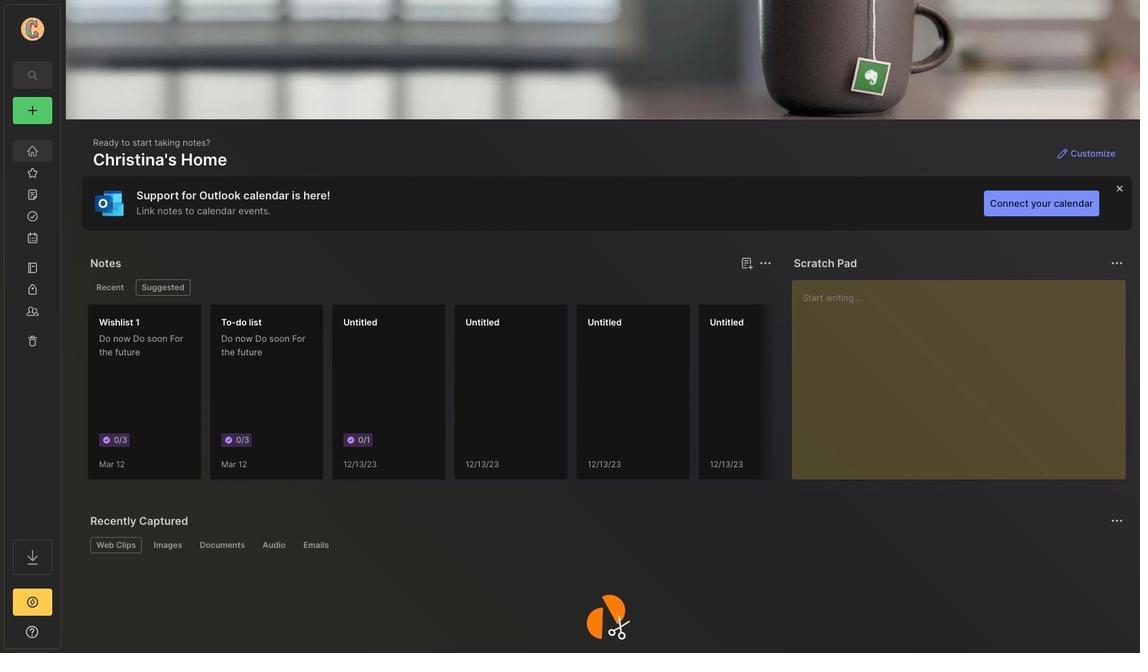Task type: vqa. For each thing, say whether or not it's contained in the screenshot.
Upgrade IMAGE on the left bottom
yes



Task type: describe. For each thing, give the bounding box(es) containing it.
Account field
[[5, 16, 60, 43]]

Start writing… text field
[[803, 280, 1126, 469]]

main element
[[0, 0, 65, 654]]

1 tab list from the top
[[90, 280, 770, 296]]



Task type: locate. For each thing, give the bounding box(es) containing it.
home image
[[26, 145, 39, 158]]

tab list
[[90, 280, 770, 296], [90, 538, 1122, 554]]

edit search image
[[24, 67, 41, 84]]

account image
[[21, 18, 44, 41]]

click to expand image
[[59, 629, 70, 645]]

1 vertical spatial tab list
[[90, 538, 1122, 554]]

WHAT'S NEW field
[[5, 622, 60, 644]]

upgrade image
[[24, 595, 41, 611]]

tree inside main element
[[5, 132, 60, 528]]

row group
[[88, 304, 943, 489]]

0 vertical spatial tab list
[[90, 280, 770, 296]]

2 tab list from the top
[[90, 538, 1122, 554]]

More actions field
[[756, 254, 775, 273]]

tab
[[90, 280, 130, 296], [136, 280, 191, 296], [90, 538, 142, 554], [148, 538, 188, 554], [194, 538, 251, 554], [257, 538, 292, 554], [297, 538, 335, 554]]

tree
[[5, 132, 60, 528]]

more actions image
[[758, 255, 774, 272]]



